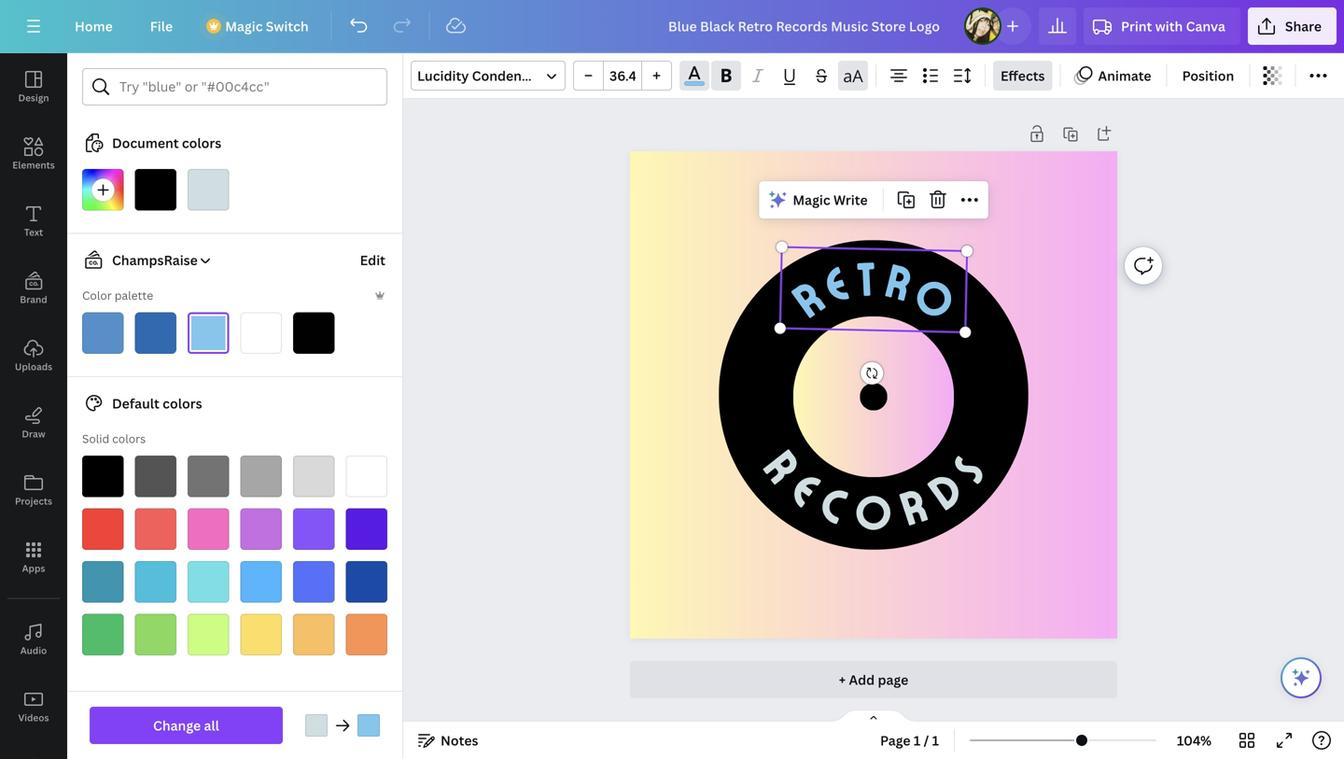 Task type: locate. For each thing, give the bounding box(es) containing it.
peach #ffbd59 image
[[293, 614, 335, 656]]

#000000 image
[[135, 169, 176, 211], [135, 169, 176, 211]]

royal blue #5271ff image
[[293, 561, 335, 603]]

+
[[839, 671, 846, 689]]

cobalt blue #004aad image
[[346, 561, 388, 603]]

print
[[1121, 17, 1153, 35]]

all
[[204, 717, 219, 734]]

lime #c1ff72 image
[[188, 614, 229, 656], [188, 614, 229, 656]]

magic left switch on the top left
[[225, 17, 263, 35]]

colors for default colors
[[163, 395, 202, 412]]

#4890cd image
[[82, 312, 124, 354]]

videos
[[18, 712, 49, 724]]

effects
[[1001, 67, 1045, 85]]

gray #737373 image
[[188, 456, 229, 497], [188, 456, 229, 497]]

1 vertical spatial magic
[[793, 191, 831, 209]]

canva assistant image
[[1290, 667, 1313, 689]]

notes button
[[411, 726, 486, 755]]

notes
[[441, 732, 479, 749]]

print with canva
[[1121, 17, 1226, 35]]

1 vertical spatial o
[[855, 482, 893, 540]]

o left d at the bottom right
[[855, 482, 893, 540]]

r inside e t r
[[880, 250, 918, 311]]

royal blue #5271ff image
[[293, 561, 335, 603]]

home
[[75, 17, 113, 35]]

group
[[573, 61, 672, 91]]

0 horizontal spatial magic
[[225, 17, 263, 35]]

+ add page
[[839, 671, 909, 689]]

share
[[1286, 17, 1322, 35]]

magic left write
[[793, 191, 831, 209]]

/
[[924, 732, 929, 749]]

projects
[[15, 495, 52, 508]]

magic for magic write
[[793, 191, 831, 209]]

Design title text field
[[654, 7, 957, 45]]

colors right document
[[182, 134, 222, 152]]

purple #8c52ff image
[[293, 508, 335, 550], [293, 508, 335, 550]]

light blue #38b6ff image
[[240, 561, 282, 603], [240, 561, 282, 603]]

champsraise button
[[75, 249, 213, 271]]

#166bb5 image
[[135, 312, 176, 354], [135, 312, 176, 354]]

colors
[[182, 134, 222, 152], [163, 395, 202, 412], [112, 431, 146, 446]]

1 horizontal spatial 1
[[933, 732, 939, 749]]

1 vertical spatial colors
[[163, 395, 202, 412]]

videos button
[[0, 673, 67, 740]]

0 vertical spatial colors
[[182, 134, 222, 152]]

position
[[1183, 67, 1235, 85]]

o right t on the top
[[904, 263, 967, 331]]

+ add page button
[[630, 661, 1118, 698]]

bright red #ff3131 image
[[82, 508, 124, 550]]

dark turquoise #0097b2 image
[[82, 561, 124, 603]]

apps button
[[0, 524, 67, 591]]

page
[[881, 732, 911, 749]]

magic for magic switch
[[225, 17, 263, 35]]

#cddfe3 image
[[188, 169, 229, 211], [188, 169, 229, 211], [305, 714, 328, 737]]

magic inside button
[[793, 191, 831, 209]]

magic write
[[793, 191, 868, 209]]

magic
[[225, 17, 263, 35], [793, 191, 831, 209]]

share button
[[1248, 7, 1337, 45]]

text
[[24, 226, 43, 239]]

1 horizontal spatial o
[[904, 263, 967, 331]]

page 1 / 1
[[881, 732, 939, 749]]

s
[[941, 443, 995, 492]]

#010101 image
[[293, 312, 335, 354], [293, 312, 335, 354]]

gray #a6a6a6 image
[[240, 456, 282, 497]]

brand
[[20, 293, 47, 306]]

2 vertical spatial colors
[[112, 431, 146, 446]]

#75c6ef image
[[685, 81, 705, 86], [188, 312, 229, 354], [188, 312, 229, 354]]

1 right /
[[933, 732, 939, 749]]

0 vertical spatial o
[[904, 263, 967, 331]]

light gray #d9d9d9 image
[[293, 456, 335, 497], [293, 456, 335, 497]]

green #00bf63 image
[[82, 614, 124, 656]]

colors for document colors
[[182, 134, 222, 152]]

grass green #7ed957 image
[[135, 614, 176, 656], [135, 614, 176, 656]]

effects button
[[994, 61, 1053, 91]]

1
[[914, 732, 921, 749], [933, 732, 939, 749]]

– – number field
[[610, 67, 636, 85]]

1 left /
[[914, 732, 921, 749]]

colors right the default
[[163, 395, 202, 412]]

1 vertical spatial e
[[782, 459, 832, 517]]

0 horizontal spatial 1
[[914, 732, 921, 749]]

solid
[[82, 431, 109, 446]]

add a new color image
[[82, 169, 124, 211]]

1 horizontal spatial magic
[[793, 191, 831, 209]]

with
[[1156, 17, 1183, 35]]

switch
[[266, 17, 309, 35]]

r
[[880, 250, 918, 311], [781, 267, 834, 328], [754, 438, 814, 493], [893, 474, 934, 536]]

draw button
[[0, 389, 67, 457]]

104%
[[1177, 732, 1212, 749]]

1 1 from the left
[[914, 732, 921, 749]]

page
[[878, 671, 909, 689]]

white #ffffff image
[[346, 456, 388, 497]]

magic write button
[[763, 185, 876, 215]]

e inside e t r
[[817, 253, 855, 313]]

dark gray #545454 image
[[135, 456, 176, 497]]

e t r
[[817, 248, 918, 313]]

elements
[[12, 159, 55, 171]]

aqua blue #0cc0df image
[[135, 561, 176, 603]]

color palette
[[82, 288, 153, 303]]

show pages image
[[829, 709, 919, 724]]

colors right solid
[[112, 431, 146, 446]]

magic switch button
[[195, 7, 324, 45]]

2 1 from the left
[[933, 732, 939, 749]]

text button
[[0, 188, 67, 255]]

magenta #cb6ce6 image
[[240, 508, 282, 550]]

gray #a6a6a6 image
[[240, 456, 282, 497]]

lucidity
[[417, 67, 469, 85]]

dark turquoise #0097b2 image
[[82, 561, 124, 603]]

yellow #ffde59 image
[[240, 614, 282, 656]]

#ffffff image
[[240, 312, 282, 354]]

0 vertical spatial e
[[817, 253, 855, 313]]

e
[[817, 253, 855, 313], [782, 459, 832, 517]]

peach #ffbd59 image
[[293, 614, 335, 656]]

magic inside "button"
[[225, 17, 263, 35]]

o
[[904, 263, 967, 331], [855, 482, 893, 540]]

o inside 'c o r'
[[855, 482, 893, 540]]

0 vertical spatial magic
[[225, 17, 263, 35]]

black #000000 image
[[82, 456, 124, 497], [82, 456, 124, 497]]

turquoise blue #5ce1e6 image
[[188, 561, 229, 603], [188, 561, 229, 603]]

add
[[849, 671, 875, 689]]

default
[[112, 395, 160, 412]]

0 horizontal spatial o
[[855, 482, 893, 540]]

#75c6ef image
[[685, 81, 705, 86], [358, 714, 380, 737], [358, 714, 380, 737]]



Task type: describe. For each thing, give the bounding box(es) containing it.
t
[[854, 248, 879, 306]]

change all button
[[90, 707, 283, 744]]

write
[[834, 191, 868, 209]]

orange #ff914d image
[[346, 614, 388, 656]]

change
[[153, 717, 201, 734]]

e for e t r
[[817, 253, 855, 313]]

cobalt blue #004aad image
[[346, 561, 388, 603]]

dark gray #545454 image
[[135, 456, 176, 497]]

side panel tab list
[[0, 53, 67, 759]]

print with canva button
[[1084, 7, 1241, 45]]

projects button
[[0, 457, 67, 524]]

coral red #ff5757 image
[[135, 508, 176, 550]]

r inside 'c o r'
[[893, 474, 934, 536]]

aqua blue #0cc0df image
[[135, 561, 176, 603]]

home link
[[60, 7, 128, 45]]

colors for solid colors
[[112, 431, 146, 446]]

coral red #ff5757 image
[[135, 508, 176, 550]]

c o r
[[814, 472, 934, 540]]

animate
[[1099, 67, 1152, 85]]

white #ffffff image
[[346, 456, 388, 497]]

yellow #ffde59 image
[[240, 614, 282, 656]]

lucidity condensed button
[[411, 61, 566, 91]]

uploads button
[[0, 322, 67, 389]]

design
[[18, 92, 49, 104]]

e for e
[[782, 459, 832, 517]]

edit button
[[358, 241, 388, 279]]

violet #5e17eb image
[[346, 508, 388, 550]]

#4890cd image
[[82, 312, 124, 354]]

champsraise
[[112, 251, 198, 269]]

pink #ff66c4 image
[[188, 508, 229, 550]]

change all
[[153, 717, 219, 734]]

d
[[917, 458, 973, 520]]

draw
[[22, 428, 45, 440]]

pink #ff66c4 image
[[188, 508, 229, 550]]

violet #5e17eb image
[[346, 508, 388, 550]]

document colors
[[112, 134, 222, 152]]

Try "blue" or "#00c4cc" search field
[[120, 69, 375, 105]]

audio button
[[0, 606, 67, 673]]

bright red #ff3131 image
[[82, 508, 124, 550]]

#ffffff image
[[240, 312, 282, 354]]

main menu bar
[[0, 0, 1345, 53]]

brand button
[[0, 255, 67, 322]]

uploads
[[15, 360, 52, 373]]

design button
[[0, 53, 67, 120]]

104% button
[[1164, 726, 1225, 755]]

lucidity condensed
[[417, 67, 544, 85]]

orange #ff914d image
[[346, 614, 388, 656]]

solid colors
[[82, 431, 146, 446]]

document
[[112, 134, 179, 152]]

magenta #cb6ce6 image
[[240, 508, 282, 550]]

position button
[[1175, 61, 1242, 91]]

canva
[[1186, 17, 1226, 35]]

animate button
[[1069, 61, 1159, 91]]

apps
[[22, 562, 45, 575]]

magic switch
[[225, 17, 309, 35]]

add a new color image
[[82, 169, 124, 211]]

edit
[[360, 251, 386, 269]]

audio
[[20, 644, 47, 657]]

#cddfe3 image
[[305, 714, 328, 737]]

default colors
[[112, 395, 202, 412]]

file button
[[135, 7, 188, 45]]

color
[[82, 288, 112, 303]]

elements button
[[0, 120, 67, 188]]

green #00bf63 image
[[82, 614, 124, 656]]

file
[[150, 17, 173, 35]]

c
[[814, 472, 857, 534]]

palette
[[115, 288, 153, 303]]

condensed
[[472, 67, 544, 85]]



Task type: vqa. For each thing, say whether or not it's contained in the screenshot.
colors to the middle
yes



